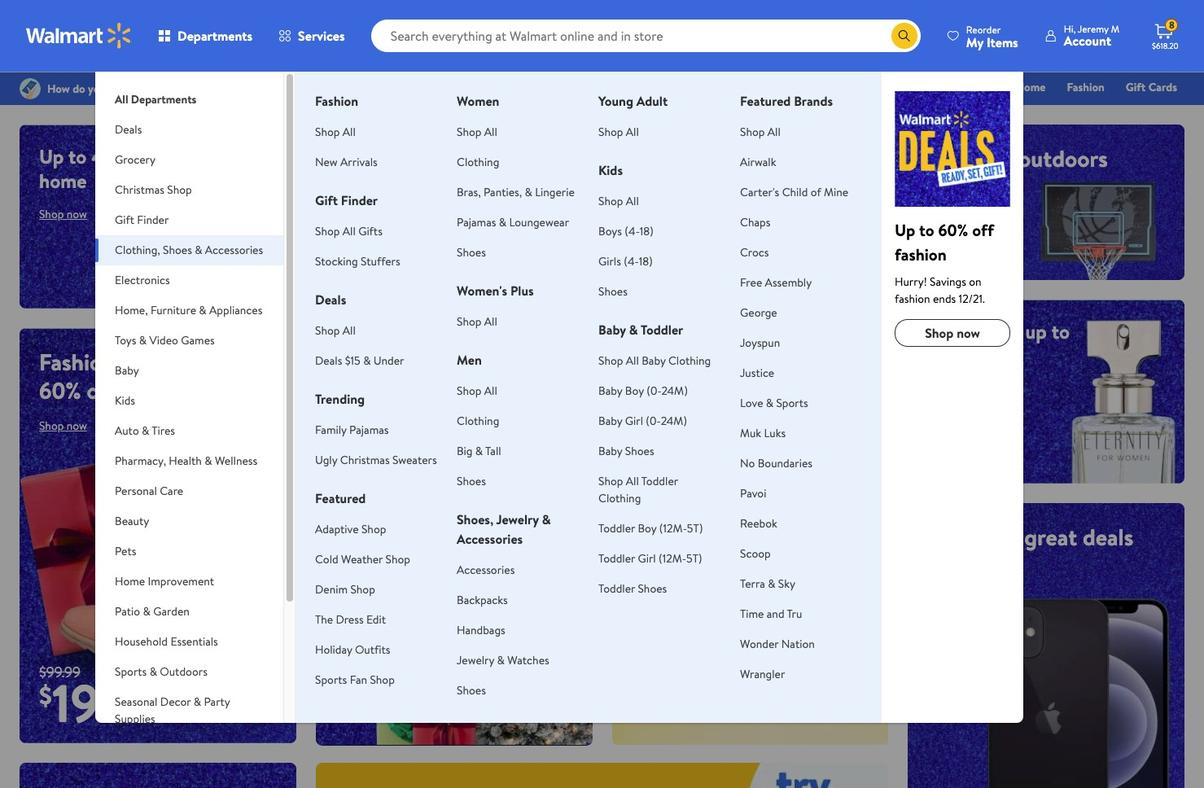 Task type: describe. For each thing, give the bounding box(es) containing it.
all left gifts
[[343, 223, 356, 239]]

home for home
[[1016, 79, 1046, 95]]

up to 50% off seasonal decor
[[335, 484, 460, 536]]

$618.20
[[1152, 40, 1179, 51]]

shoes link down girls
[[599, 283, 628, 300]]

shop all link for fashion
[[315, 124, 356, 140]]

grocery & essentials
[[576, 79, 678, 95]]

& inside "dropdown button"
[[143, 603, 151, 620]]

shop right weather
[[386, 551, 410, 568]]

toddler up shop all baby clothing link
[[641, 321, 683, 339]]

search icon image
[[898, 29, 911, 42]]

christmas shop link
[[768, 78, 860, 96]]

sports up luks
[[776, 395, 808, 411]]

& right 'toys'
[[139, 332, 147, 349]]

gift cards link
[[1119, 78, 1185, 96]]

toy shop link
[[943, 78, 1002, 96]]

grocery button
[[95, 145, 283, 175]]

backpacks link
[[457, 592, 508, 608]]

shop up boys
[[599, 193, 623, 209]]

shop all for women
[[457, 124, 497, 140]]

clothing inside shop all toddler clothing
[[599, 490, 641, 506]]

girls
[[599, 253, 621, 270]]

shoes down 'baby girl (0-24m)'
[[625, 443, 654, 459]]

shop all gifts link
[[315, 223, 383, 239]]

seasonal
[[335, 509, 407, 536]]

shop all for fashion
[[315, 124, 356, 140]]

shop down the "baby & toddler"
[[599, 353, 623, 369]]

all up baby boy (0-24m) link
[[626, 353, 639, 369]]

gift inside gift cards registry
[[1126, 79, 1146, 95]]

christmas for christmas shop "dropdown button"
[[115, 182, 164, 198]]

home, furniture & appliances button
[[95, 296, 283, 326]]

tru
[[787, 606, 802, 622]]

essentials inside "dropdown button"
[[170, 634, 218, 650]]

shop down women's on the left of page
[[457, 314, 482, 330]]

(4- for girls
[[624, 253, 639, 270]]

to for up to 65% off
[[666, 484, 687, 516]]

love & sports
[[740, 395, 808, 411]]

beauty
[[115, 513, 149, 529]]

denim
[[315, 581, 348, 598]]

shop left auto in the left bottom of the page
[[39, 418, 64, 434]]

reebok
[[740, 515, 777, 532]]

boys (4-18) link
[[599, 223, 654, 239]]

shop all baby clothing
[[599, 353, 711, 369]]

reorder my items
[[966, 22, 1018, 51]]

shop right "fan"
[[370, 672, 395, 688]]

deals $15 & under
[[315, 353, 404, 369]]

& left sky
[[768, 576, 776, 592]]

auto
[[115, 423, 139, 439]]

24m) for baby girl (0-24m)
[[661, 413, 687, 429]]

shop up deals $15 & under link on the top left of the page
[[315, 322, 340, 339]]

shop inside christmas shop "dropdown button"
[[167, 182, 192, 198]]

big
[[457, 443, 473, 459]]

services
[[298, 27, 345, 45]]

savings
[[930, 274, 966, 290]]

sports fan shop
[[315, 672, 395, 688]]

shop up new
[[315, 124, 340, 140]]

fashion for fashion link
[[1067, 79, 1105, 95]]

deals button
[[95, 115, 283, 145]]

all down women
[[484, 124, 497, 140]]

trending
[[315, 390, 365, 408]]

baby up baby boy (0-24m) link
[[642, 353, 666, 369]]

debit
[[1080, 102, 1108, 118]]

shop down "home"
[[39, 206, 64, 222]]

stocking stuffers
[[315, 253, 400, 270]]

plus
[[511, 282, 534, 300]]

reebok link
[[740, 515, 777, 532]]

joyspun
[[740, 335, 780, 351]]

garden
[[153, 603, 190, 620]]

gift up shop all gifts "link"
[[315, 191, 338, 209]]

deals for deals dropdown button
[[115, 121, 142, 138]]

& right furniture
[[199, 302, 207, 318]]

bras, panties, & lingerie link
[[457, 184, 575, 200]]

shoes down big
[[457, 473, 486, 489]]

new
[[315, 154, 338, 170]]

finder for gift finder link
[[721, 79, 754, 95]]

walmart image
[[26, 23, 132, 49]]

nation
[[782, 636, 815, 652]]

shop down young
[[599, 124, 623, 140]]

shop all link for men
[[457, 383, 497, 399]]

christmas shop for the christmas shop link
[[775, 79, 853, 95]]

to inside fashion gifts up to 60% off
[[202, 346, 223, 378]]

shop now for up to 50% off seasonal decor
[[335, 548, 383, 564]]

(12m- for boy
[[659, 520, 687, 537]]

shop all link
[[631, 527, 670, 544]]

seasonal decor & party supplies button
[[95, 687, 283, 734]]

shop up family pajamas link
[[355, 398, 387, 418]]

seasonal decor & party supplies
[[115, 694, 230, 727]]

panties,
[[484, 184, 522, 200]]

shop now link for fashion gifts up to 60% off
[[39, 418, 87, 434]]

& left outdoors
[[150, 664, 157, 680]]

fragrances
[[928, 318, 1021, 345]]

gift finder for gift finder dropdown button
[[115, 212, 169, 228]]

fashion gifts up to 60% off
[[39, 346, 223, 406]]

featured for featured brands
[[740, 92, 791, 110]]

up for up to 40% off home
[[39, 143, 64, 170]]

shop now link down ends
[[895, 319, 1011, 347]]

handbags
[[457, 622, 506, 638]]

& inside shoes, jewelry & accessories
[[542, 511, 551, 528]]

home link
[[1009, 78, 1053, 96]]

60% inside fashion gifts up to 60% off
[[39, 374, 81, 406]]

big & tall
[[457, 443, 501, 459]]

stocking
[[315, 253, 358, 270]]

boy for baby
[[625, 383, 644, 399]]

shop all link down women's on the left of page
[[457, 314, 497, 330]]

all departments
[[115, 91, 197, 107]]

baby button
[[95, 356, 283, 386]]

shop left all
[[631, 527, 656, 544]]

baby boy (0-24m) link
[[599, 383, 688, 399]]

1 vertical spatial finder
[[341, 191, 378, 209]]

shop all link down young
[[599, 124, 639, 140]]

electronics link
[[867, 78, 937, 96]]

shoes link down big
[[457, 473, 486, 489]]

departments inside popup button
[[178, 27, 253, 45]]

shop all link for women
[[457, 124, 497, 140]]

sky
[[778, 576, 796, 592]]

all down young adult
[[626, 124, 639, 140]]

24m) for baby boy (0-24m)
[[662, 383, 688, 399]]

to for up to 50% off seasonal decor
[[365, 484, 383, 512]]

chaps link
[[740, 214, 771, 230]]

& inside sports & outdoors deals
[[998, 143, 1013, 174]]

gift right adult
[[699, 79, 719, 95]]

shop down "adaptive shop"
[[335, 548, 360, 564]]

video
[[149, 332, 178, 349]]

& down gift finder dropdown button
[[195, 242, 202, 258]]

& left tall
[[475, 443, 483, 459]]

kids inside kids dropdown button
[[115, 392, 135, 409]]

all up tall
[[484, 383, 497, 399]]

patio
[[115, 603, 140, 620]]

one
[[1053, 102, 1077, 118]]

shop all toddler clothing link
[[599, 473, 678, 506]]

baby shoes
[[599, 443, 654, 459]]

1 fashion from the top
[[895, 243, 947, 265]]

& left watches
[[497, 652, 505, 669]]

clothing up big & tall link
[[457, 413, 499, 429]]

all up "boys (4-18)" link
[[626, 193, 639, 209]]

shop all down women's on the left of page
[[457, 314, 497, 330]]

deals $15 & under link
[[315, 353, 404, 369]]

5t) for toddler boy (12m-5t)
[[687, 520, 703, 537]]

bras, panties, & lingerie
[[457, 184, 575, 200]]

weather
[[341, 551, 383, 568]]

& inside seasonal decor & party supplies
[[194, 694, 201, 710]]

shop all for deals
[[315, 322, 356, 339]]

home, furniture & appliances
[[115, 302, 262, 318]]

wonder
[[740, 636, 779, 652]]

all up $15
[[343, 322, 356, 339]]

departments button
[[145, 16, 266, 55]]

pajamas & loungewear
[[457, 214, 569, 230]]

women
[[457, 92, 500, 110]]

toddler girl (12m-5t) link
[[599, 550, 702, 567]]

now down under
[[391, 398, 417, 418]]

all down 'featured brands'
[[768, 124, 781, 140]]

now for up to 40% off home
[[67, 206, 87, 222]]

sports & outdoors
[[115, 664, 208, 680]]

seasonal
[[115, 694, 158, 710]]

off for up to 65% off
[[739, 484, 769, 516]]

shop down women
[[457, 124, 482, 140]]

muk luks link
[[740, 425, 786, 441]]

shop up the airwalk link
[[740, 124, 765, 140]]

adaptive
[[315, 521, 359, 537]]

shop down men
[[457, 383, 482, 399]]

walmart+
[[1129, 102, 1177, 118]]

on
[[969, 274, 982, 290]]

deals for top tech, great deals
[[1083, 521, 1134, 553]]

arrivals
[[340, 154, 378, 170]]

60% inside up to 60% off fashion hurry! savings on fashion ends 12/21.
[[938, 219, 969, 241]]

personal care
[[115, 483, 183, 499]]

off inside fragrances up to 50% off
[[968, 342, 994, 370]]

(4- for boys
[[625, 223, 640, 239]]

off inside fashion gifts up to 60% off
[[87, 374, 117, 406]]

accessories for jewelry
[[457, 530, 523, 548]]

toddler girl (12m-5t)
[[599, 550, 702, 567]]

hi,
[[1064, 22, 1076, 36]]

shop up cold weather shop
[[362, 521, 386, 537]]

love & sports link
[[740, 395, 808, 411]]

tires
[[152, 423, 175, 439]]

50% inside fragrances up to 50% off
[[928, 342, 964, 370]]

assembly
[[765, 274, 812, 291]]

Walmart Site-Wide search field
[[371, 20, 921, 52]]

shop all for kids
[[599, 193, 639, 209]]

& up shop all baby clothing link
[[629, 321, 638, 339]]

all up new arrivals
[[343, 124, 356, 140]]

shop inside the christmas shop link
[[828, 79, 853, 95]]

Search search field
[[371, 20, 921, 52]]

to for up to 40% off home
[[68, 143, 87, 170]]

christmas shop for christmas shop "dropdown button"
[[115, 182, 192, 198]]

all down women's plus at the left top of page
[[484, 314, 497, 330]]

home improvement
[[115, 573, 214, 590]]

gifts
[[358, 223, 383, 239]]

electronics button
[[95, 265, 283, 296]]

shop up savings
[[928, 214, 952, 230]]

home for home improvement
[[115, 573, 145, 590]]

shop now down ends
[[925, 324, 980, 342]]

registry link
[[983, 101, 1039, 119]]

gift finder for gift finder link
[[699, 79, 754, 95]]

shoes link up women's on the left of page
[[457, 244, 486, 261]]

shop now up family pajamas link
[[355, 398, 417, 418]]



Task type: locate. For each thing, give the bounding box(es) containing it.
home
[[1016, 79, 1046, 95], [115, 573, 145, 590]]

scoop link
[[740, 546, 771, 562]]

up inside fashion gifts up to 60% off
[[172, 346, 197, 378]]

& right "love"
[[766, 395, 774, 411]]

1 vertical spatial christmas shop
[[115, 182, 192, 198]]

(12m- for girl
[[659, 550, 686, 567]]

2 vertical spatial deals
[[315, 353, 342, 369]]

18) for girls (4-18)
[[639, 253, 653, 270]]

1 vertical spatial deals
[[1083, 521, 1134, 553]]

0 vertical spatial boy
[[625, 383, 644, 399]]

fashion down hurry!
[[895, 291, 930, 307]]

off right 40%
[[134, 143, 160, 170]]

sports inside sports & outdoors deals
[[928, 143, 992, 174]]

0 horizontal spatial up
[[172, 346, 197, 378]]

1 vertical spatial departments
[[131, 91, 197, 107]]

1 vertical spatial jewelry
[[457, 652, 494, 669]]

1 vertical spatial kids
[[115, 392, 135, 409]]

accessories inside dropdown button
[[205, 242, 263, 258]]

shop all for featured brands
[[740, 124, 781, 140]]

now for fashion gifts up to 60% off
[[67, 418, 87, 434]]

fashion up "one debit" link
[[1067, 79, 1105, 95]]

1 vertical spatial home
[[115, 573, 145, 590]]

denim shop
[[315, 581, 375, 598]]

1 vertical spatial accessories
[[457, 530, 523, 548]]

0 vertical spatial jewelry
[[496, 511, 539, 528]]

1 horizontal spatial christmas
[[340, 452, 390, 468]]

up inside up to 50% off seasonal decor
[[335, 484, 360, 512]]

shop now link for up to 40% off home
[[39, 206, 87, 222]]

clothing link for women
[[457, 154, 499, 170]]

0 vertical spatial featured
[[740, 92, 791, 110]]

$15
[[345, 353, 361, 369]]

cards
[[1149, 79, 1177, 95]]

pajamas & loungewear link
[[457, 214, 569, 230]]

2 vertical spatial accessories
[[457, 562, 515, 578]]

shoes inside dropdown button
[[163, 242, 192, 258]]

was dollar $99.99, now dollar 19.99 group
[[20, 662, 126, 743]]

1 5t) from the top
[[687, 520, 703, 537]]

toddler inside shop all toddler clothing
[[641, 473, 678, 489]]

1 vertical spatial boy
[[638, 520, 657, 537]]

fashion inside fashion gifts up to 60% off
[[39, 346, 115, 378]]

2 vertical spatial finder
[[137, 212, 169, 228]]

essentials
[[629, 79, 678, 95], [170, 634, 218, 650]]

grocery & essentials link
[[569, 78, 685, 96]]

home inside home link
[[1016, 79, 1046, 95]]

1 horizontal spatial finder
[[341, 191, 378, 209]]

1 horizontal spatial grocery
[[576, 79, 616, 95]]

decor
[[411, 509, 460, 536]]

1 vertical spatial pajamas
[[349, 422, 389, 438]]

grocery for grocery
[[115, 151, 155, 168]]

muk
[[740, 425, 761, 441]]

0 horizontal spatial 60%
[[39, 374, 81, 406]]

pajamas up ugly christmas sweaters
[[349, 422, 389, 438]]

shop now link
[[39, 206, 87, 222], [928, 214, 976, 230], [895, 319, 1011, 347], [335, 388, 436, 427], [39, 418, 87, 434], [335, 548, 383, 564]]

shoes link down jewelry & watches link
[[457, 682, 486, 699]]

girl for baby
[[625, 413, 643, 429]]

60%
[[938, 219, 969, 241], [39, 374, 81, 406]]

1 horizontal spatial 50%
[[928, 342, 964, 370]]

shop all link down men
[[457, 383, 497, 399]]

games
[[181, 332, 215, 349]]

shop now link down under
[[335, 388, 436, 427]]

0 vertical spatial electronics
[[874, 79, 929, 95]]

& down the panties,
[[499, 214, 507, 230]]

up up "adaptive shop"
[[335, 484, 360, 512]]

2 horizontal spatial finder
[[721, 79, 754, 95]]

99
[[101, 676, 126, 707]]

christmas right gift finder link
[[775, 79, 825, 95]]

0 horizontal spatial kids
[[115, 392, 135, 409]]

shop down cold weather shop
[[350, 581, 375, 598]]

family pajamas
[[315, 422, 389, 438]]

clothing link for men
[[457, 413, 499, 429]]

1 vertical spatial featured
[[315, 489, 366, 507]]

now
[[67, 206, 87, 222], [955, 214, 976, 230], [957, 324, 980, 342], [391, 398, 417, 418], [67, 418, 87, 434], [363, 548, 383, 564]]

electronics for electronics dropdown button
[[115, 272, 170, 288]]

0 vertical spatial accessories
[[205, 242, 263, 258]]

2 horizontal spatial gift finder
[[699, 79, 754, 95]]

gift finder up shop all gifts
[[315, 191, 378, 209]]

finder for gift finder dropdown button
[[137, 212, 169, 228]]

grocery inside dropdown button
[[115, 151, 155, 168]]

1 vertical spatial gift finder
[[315, 191, 378, 209]]

tall
[[485, 443, 501, 459]]

0 vertical spatial christmas shop
[[775, 79, 853, 95]]

baby inside 'dropdown button'
[[115, 362, 139, 379]]

sports
[[928, 143, 992, 174], [776, 395, 808, 411], [115, 664, 147, 680], [315, 672, 347, 688]]

0 vertical spatial kids
[[599, 161, 623, 179]]

deals inside deals dropdown button
[[115, 121, 142, 138]]

christmas for the christmas shop link
[[775, 79, 825, 95]]

new arrivals
[[315, 154, 378, 170]]

kids button
[[95, 386, 283, 416]]

off for up to 40% off home
[[134, 143, 160, 170]]

40%
[[91, 143, 129, 170]]

0 horizontal spatial 50%
[[388, 484, 424, 512]]

1 vertical spatial 5t)
[[686, 550, 702, 567]]

(0- for boy
[[647, 383, 662, 399]]

1 horizontal spatial kids
[[599, 161, 623, 179]]

toddler shoes link
[[599, 581, 667, 597]]

0 vertical spatial (12m-
[[659, 520, 687, 537]]

pharmacy, health & wellness button
[[95, 446, 283, 476]]

fashion
[[895, 243, 947, 265], [895, 291, 930, 307]]

1 horizontal spatial home
[[1016, 79, 1046, 95]]

shop now for fashion gifts up to 60% off
[[39, 418, 87, 434]]

family
[[315, 422, 347, 438]]

men
[[457, 351, 482, 369]]

sports inside dropdown button
[[115, 664, 147, 680]]

sports for sports & outdoors
[[115, 664, 147, 680]]

decor
[[160, 694, 191, 710]]

off inside up to 50% off seasonal decor
[[428, 484, 454, 512]]

boy up 'baby girl (0-24m)'
[[625, 383, 644, 399]]

1 vertical spatial grocery
[[115, 151, 155, 168]]

0 vertical spatial home
[[1016, 79, 1046, 95]]

personal
[[115, 483, 157, 499]]

up inside the up to 40% off home
[[39, 143, 64, 170]]

shoes down jewelry & watches link
[[457, 682, 486, 699]]

ugly
[[315, 452, 337, 468]]

1 (12m- from the top
[[659, 520, 687, 537]]

carter's child of mine
[[740, 184, 849, 200]]

now down 12/21.
[[957, 324, 980, 342]]

to inside fragrances up to 50% off
[[1052, 318, 1070, 345]]

1 vertical spatial electronics
[[115, 272, 170, 288]]

1 horizontal spatial pajamas
[[457, 214, 496, 230]]

gift finder up clothing, on the left
[[115, 212, 169, 228]]

and
[[767, 606, 785, 622]]

cold weather shop link
[[315, 551, 410, 568]]

shoes down girls
[[599, 283, 628, 300]]

finder up clothing, on the left
[[137, 212, 169, 228]]

fashion left 'toys'
[[39, 346, 115, 378]]

shop all link for featured brands
[[740, 124, 781, 140]]

tech,
[[969, 521, 1019, 553]]

home inside "home improvement" dropdown button
[[115, 573, 145, 590]]

adaptive shop
[[315, 521, 386, 537]]

0 vertical spatial fashion
[[895, 243, 947, 265]]

up to 40% off home
[[39, 143, 160, 195]]

baby girl (0-24m)
[[599, 413, 687, 429]]

65%
[[692, 484, 733, 516]]

boys
[[599, 223, 622, 239]]

deals up up to 60% off fashion hurry! savings on fashion ends 12/21.
[[928, 171, 978, 203]]

electronics inside dropdown button
[[115, 272, 170, 288]]

0 horizontal spatial gift finder
[[115, 212, 169, 228]]

18)
[[640, 223, 654, 239], [639, 253, 653, 270]]

& right patio
[[143, 603, 151, 620]]

gift up clothing, on the left
[[115, 212, 134, 228]]

improvement
[[148, 573, 214, 590]]

0 vertical spatial 5t)
[[687, 520, 703, 537]]

christmas shop inside "dropdown button"
[[115, 182, 192, 198]]

gift finder
[[699, 79, 754, 95], [315, 191, 378, 209], [115, 212, 169, 228]]

toddler for girl
[[599, 550, 635, 567]]

toddler up toddler shoes link
[[599, 550, 635, 567]]

1 horizontal spatial up
[[1026, 318, 1047, 345]]

finder up shop all gifts
[[341, 191, 378, 209]]

shoes,
[[457, 511, 494, 528]]

0 vertical spatial gift finder
[[699, 79, 754, 95]]

1 vertical spatial christmas
[[115, 182, 164, 198]]

1 vertical spatial fashion
[[895, 291, 930, 307]]

& inside "dropdown button"
[[142, 423, 149, 439]]

deals for deals $15 & under
[[315, 353, 342, 369]]

1 horizontal spatial featured
[[740, 92, 791, 110]]

featured for featured
[[315, 489, 366, 507]]

1 vertical spatial 18)
[[639, 253, 653, 270]]

0 horizontal spatial christmas
[[115, 182, 164, 198]]

deals
[[928, 171, 978, 203], [1083, 521, 1134, 553]]

girl up baby shoes
[[625, 413, 643, 429]]

2 vertical spatial christmas
[[340, 452, 390, 468]]

accessories for shoes
[[205, 242, 263, 258]]

new arrivals link
[[315, 154, 378, 170]]

1 vertical spatial 50%
[[388, 484, 424, 512]]

all inside shop all toddler clothing
[[626, 473, 639, 489]]

boy for toddler
[[638, 520, 657, 537]]

& left tires
[[142, 423, 149, 439]]

0 horizontal spatial essentials
[[170, 634, 218, 650]]

1 horizontal spatial fashion
[[315, 92, 358, 110]]

0 vertical spatial essentials
[[629, 79, 678, 95]]

shop now link down "home"
[[39, 206, 87, 222]]

8
[[1169, 18, 1175, 32]]

edit
[[366, 612, 386, 628]]

(0- for girl
[[646, 413, 661, 429]]

now for sports & outdoors deals
[[955, 214, 976, 230]]

shop inside shop all toddler clothing
[[599, 473, 623, 489]]

grocery down deals dropdown button
[[115, 151, 155, 168]]

baby up baby shoes
[[599, 413, 623, 429]]

sports left "fan"
[[315, 672, 347, 688]]

& right the panties,
[[525, 184, 532, 200]]

off left shoes, on the bottom
[[428, 484, 454, 512]]

2 horizontal spatial christmas
[[775, 79, 825, 95]]

0 horizontal spatial fashion
[[39, 346, 115, 378]]

now up on
[[955, 214, 976, 230]]

1 horizontal spatial deals
[[1083, 521, 1134, 553]]

1 horizontal spatial christmas shop
[[775, 79, 853, 95]]

wonder nation
[[740, 636, 815, 652]]

toddler down shop all toddler clothing
[[599, 520, 635, 537]]

clothing up bras,
[[457, 154, 499, 170]]

shop all gifts
[[315, 223, 383, 239]]

wonder nation link
[[740, 636, 815, 652]]

featured up the adaptive
[[315, 489, 366, 507]]

0 vertical spatial (4-
[[625, 223, 640, 239]]

jewelry down "handbags" link
[[457, 652, 494, 669]]

electronics for electronics link at the top right
[[874, 79, 929, 95]]

jewelry inside shoes, jewelry & accessories
[[496, 511, 539, 528]]

1 vertical spatial deals
[[315, 291, 346, 309]]

0 vertical spatial 50%
[[928, 342, 964, 370]]

furniture
[[151, 302, 196, 318]]

2 clothing link from the top
[[457, 413, 499, 429]]

0 vertical spatial deals
[[928, 171, 978, 203]]

terra & sky link
[[740, 576, 796, 592]]

toys & video games
[[115, 332, 215, 349]]

& right the health
[[205, 453, 212, 469]]

shop now link for up to 50% off seasonal decor
[[335, 548, 383, 564]]

free
[[740, 274, 762, 291]]

shoes down toddler girl (12m-5t) link
[[638, 581, 667, 597]]

(4- right boys
[[625, 223, 640, 239]]

stocking stuffers link
[[315, 253, 400, 270]]

1 vertical spatial (0-
[[646, 413, 661, 429]]

& left party
[[194, 694, 201, 710]]

0 horizontal spatial home
[[115, 573, 145, 590]]

baby boy (0-24m)
[[599, 383, 688, 399]]

toddler for shoes
[[599, 581, 635, 597]]

all
[[659, 527, 670, 544]]

50% inside up to 50% off seasonal decor
[[388, 484, 424, 512]]

clothing, shoes & accessories button
[[95, 235, 283, 265]]

holiday outfits
[[315, 642, 390, 658]]

24m)
[[662, 383, 688, 399], [661, 413, 687, 429]]

off inside up to 60% off fashion hurry! savings on fashion ends 12/21.
[[972, 219, 994, 241]]

2 vertical spatial gift finder
[[115, 212, 169, 228]]

shop all link for kids
[[599, 193, 639, 209]]

departments up all departments link at the left of page
[[178, 27, 253, 45]]

1 horizontal spatial essentials
[[629, 79, 678, 95]]

2 fashion from the top
[[895, 291, 930, 307]]

1 clothing link from the top
[[457, 154, 499, 170]]

off for up to 50% off seasonal decor
[[428, 484, 454, 512]]

finder
[[721, 79, 754, 95], [341, 191, 378, 209], [137, 212, 169, 228]]

2 horizontal spatial fashion
[[1067, 79, 1105, 95]]

pajamas
[[457, 214, 496, 230], [349, 422, 389, 438]]

kids up auto in the left bottom of the page
[[115, 392, 135, 409]]

women's plus
[[457, 282, 534, 300]]

shop all for men
[[457, 383, 497, 399]]

1 horizontal spatial gift finder
[[315, 191, 378, 209]]

pajamas down bras,
[[457, 214, 496, 230]]

24m) down baby boy (0-24m) link
[[661, 413, 687, 429]]

0 vertical spatial pajamas
[[457, 214, 496, 230]]

0 vertical spatial (0-
[[647, 383, 662, 399]]

shop all down young
[[599, 124, 639, 140]]

christmas inside "dropdown button"
[[115, 182, 164, 198]]

0 horizontal spatial deals
[[928, 171, 978, 203]]

5t) for toddler girl (12m-5t)
[[686, 550, 702, 567]]

electronics down search icon
[[874, 79, 929, 95]]

shop up 'stocking'
[[315, 223, 340, 239]]

adaptive shop link
[[315, 521, 386, 537]]

18) for boys (4-18)
[[640, 223, 654, 239]]

deals inside sports & outdoors deals
[[928, 171, 978, 203]]

baby
[[599, 321, 626, 339], [642, 353, 666, 369], [115, 362, 139, 379], [599, 383, 623, 399], [599, 413, 623, 429], [599, 443, 623, 459]]

& right $15
[[363, 353, 371, 369]]

0 vertical spatial christmas
[[775, 79, 825, 95]]

shop all down men
[[457, 383, 497, 399]]

1 vertical spatial girl
[[638, 550, 656, 567]]

1 vertical spatial clothing link
[[457, 413, 499, 429]]

girl down shop all link
[[638, 550, 656, 567]]

baby & toddler
[[599, 321, 683, 339]]

shop all link for deals
[[315, 322, 356, 339]]

shoes down gift finder dropdown button
[[163, 242, 192, 258]]

to inside up to 50% off seasonal decor
[[365, 484, 383, 512]]

1 vertical spatial (4-
[[624, 253, 639, 270]]

home up registry
[[1016, 79, 1046, 95]]

0 vertical spatial 18)
[[640, 223, 654, 239]]

shop down ends
[[925, 324, 954, 342]]

1 horizontal spatial electronics
[[874, 79, 929, 95]]

off up on
[[972, 219, 994, 241]]

shop all up $15
[[315, 322, 356, 339]]

0 vertical spatial 60%
[[938, 219, 969, 241]]

deals for sports & outdoors deals
[[928, 171, 978, 203]]

baby for boy
[[599, 383, 623, 399]]

up for up to 60% off fashion hurry! savings on fashion ends 12/21.
[[895, 219, 915, 241]]

gift inside dropdown button
[[115, 212, 134, 228]]

up
[[39, 143, 64, 170], [895, 219, 915, 241], [335, 484, 360, 512], [631, 484, 660, 516]]

0 vertical spatial grocery
[[576, 79, 616, 95]]

2 (12m- from the top
[[659, 550, 686, 567]]

m
[[1111, 22, 1120, 36]]

now for up to 50% off seasonal decor
[[363, 548, 383, 564]]

shop now link up savings
[[928, 214, 976, 230]]

baby for girl
[[599, 413, 623, 429]]

shop all up "boys (4-18)" link
[[599, 193, 639, 209]]

auto & tires
[[115, 423, 175, 439]]

toddler for boy
[[599, 520, 635, 537]]

sports down registry link
[[928, 143, 992, 174]]

shop now for sports & outdoors deals
[[928, 214, 976, 230]]

up inside fragrances up to 50% off
[[1026, 318, 1047, 345]]

1 vertical spatial 24m)
[[661, 413, 687, 429]]

shop now down "adaptive shop"
[[335, 548, 383, 564]]

shop now link for sports & outdoors deals
[[928, 214, 976, 230]]

fashion link
[[1060, 78, 1112, 96]]

&
[[619, 79, 626, 95], [998, 143, 1013, 174], [525, 184, 532, 200], [499, 214, 507, 230], [195, 242, 202, 258], [199, 302, 207, 318], [629, 321, 638, 339], [139, 332, 147, 349], [363, 353, 371, 369], [766, 395, 774, 411], [142, 423, 149, 439], [475, 443, 483, 459], [205, 453, 212, 469], [542, 511, 551, 528], [768, 576, 776, 592], [143, 603, 151, 620], [497, 652, 505, 669], [150, 664, 157, 680], [194, 694, 201, 710]]

0 vertical spatial clothing link
[[457, 154, 499, 170]]

up left 40%
[[39, 143, 64, 170]]

0 horizontal spatial christmas shop
[[115, 182, 192, 198]]

shop all down women
[[457, 124, 497, 140]]

1 vertical spatial (12m-
[[659, 550, 686, 567]]

free assembly link
[[740, 274, 812, 291]]

1 horizontal spatial jewelry
[[496, 511, 539, 528]]

all down baby shoes
[[626, 473, 639, 489]]

deals up 40%
[[115, 121, 142, 138]]

pets button
[[95, 537, 283, 567]]

1 horizontal spatial 60%
[[938, 219, 969, 241]]

baby down 'toys'
[[115, 362, 139, 379]]

up inside up to 60% off fashion hurry! savings on fashion ends 12/21.
[[895, 219, 915, 241]]

accessories inside shoes, jewelry & accessories
[[457, 530, 523, 548]]

shop now link left auto in the left bottom of the page
[[39, 418, 87, 434]]

grocery for grocery & essentials
[[576, 79, 616, 95]]

off down no on the right bottom of page
[[739, 484, 769, 516]]

auto & tires button
[[95, 416, 283, 446]]

shop all up new
[[315, 124, 356, 140]]

appliances
[[209, 302, 262, 318]]

sports for sports fan shop
[[315, 672, 347, 688]]

1 vertical spatial 60%
[[39, 374, 81, 406]]

& left adult
[[619, 79, 626, 95]]

time
[[740, 606, 764, 622]]

girl
[[625, 413, 643, 429], [638, 550, 656, 567]]

all inside all departments link
[[115, 91, 128, 107]]

0 vertical spatial departments
[[178, 27, 253, 45]]

1 vertical spatial essentials
[[170, 634, 218, 650]]

shoes
[[163, 242, 192, 258], [457, 244, 486, 261], [599, 283, 628, 300], [625, 443, 654, 459], [457, 473, 486, 489], [638, 581, 667, 597], [457, 682, 486, 699]]

supplies
[[115, 711, 155, 727]]

up for up to 65% off
[[631, 484, 660, 516]]

to for up to 60% off fashion hurry! savings on fashion ends 12/21.
[[919, 219, 935, 241]]

loungewear
[[509, 214, 569, 230]]

finder inside dropdown button
[[137, 212, 169, 228]]

girl for toddler
[[638, 550, 656, 567]]

shop inside toy shop link
[[970, 79, 995, 95]]

0 horizontal spatial featured
[[315, 489, 366, 507]]

gift finder inside dropdown button
[[115, 212, 169, 228]]

0 horizontal spatial pajamas
[[349, 422, 389, 438]]

clothing, shoes & accessories image
[[895, 91, 1011, 207]]

outdoors
[[160, 664, 208, 680]]

christmas shop
[[775, 79, 853, 95], [115, 182, 192, 198]]

mine
[[824, 184, 849, 200]]

fashion for fashion gifts up to 60% off
[[39, 346, 115, 378]]

clothing up baby boy (0-24m) link
[[668, 353, 711, 369]]

shop now for up to 40% off home
[[39, 206, 87, 222]]

baby up 'baby girl (0-24m)'
[[599, 383, 623, 399]]

0 vertical spatial 24m)
[[662, 383, 688, 399]]

50%
[[928, 342, 964, 370], [388, 484, 424, 512]]

justice link
[[740, 365, 775, 381]]

0 horizontal spatial jewelry
[[457, 652, 494, 669]]

sports fan shop link
[[315, 672, 395, 688]]

sports for sports & outdoors deals
[[928, 143, 992, 174]]

0 vertical spatial deals
[[115, 121, 142, 138]]

to inside the up to 40% off home
[[68, 143, 87, 170]]

0 vertical spatial girl
[[625, 413, 643, 429]]

electronics down clothing, on the left
[[115, 272, 170, 288]]

0 horizontal spatial finder
[[137, 212, 169, 228]]

$99.99
[[39, 662, 81, 682]]

toddler down the toddler girl (12m-5t)
[[599, 581, 635, 597]]

to inside up to 60% off fashion hurry! savings on fashion ends 12/21.
[[919, 219, 935, 241]]

shop now
[[39, 206, 87, 222], [928, 214, 976, 230], [925, 324, 980, 342], [355, 398, 417, 418], [39, 418, 87, 434], [335, 548, 383, 564]]

shop now down "home"
[[39, 206, 87, 222]]

wrangler
[[740, 666, 785, 682]]

off inside the up to 40% off home
[[134, 143, 160, 170]]

kids up boys
[[599, 161, 623, 179]]

shoes up women's on the left of page
[[457, 244, 486, 261]]

0 horizontal spatial grocery
[[115, 151, 155, 168]]

baby for &
[[599, 321, 626, 339]]

2 5t) from the top
[[686, 550, 702, 567]]

up for up to 50% off seasonal decor
[[335, 484, 360, 512]]

young adult
[[599, 92, 668, 110]]

0 vertical spatial finder
[[721, 79, 754, 95]]

0 horizontal spatial electronics
[[115, 272, 170, 288]]

baby for shoes
[[599, 443, 623, 459]]

off for up to 60% off fashion hurry! savings on fashion ends 12/21.
[[972, 219, 994, 241]]

now down "home"
[[67, 206, 87, 222]]



Task type: vqa. For each thing, say whether or not it's contained in the screenshot.


